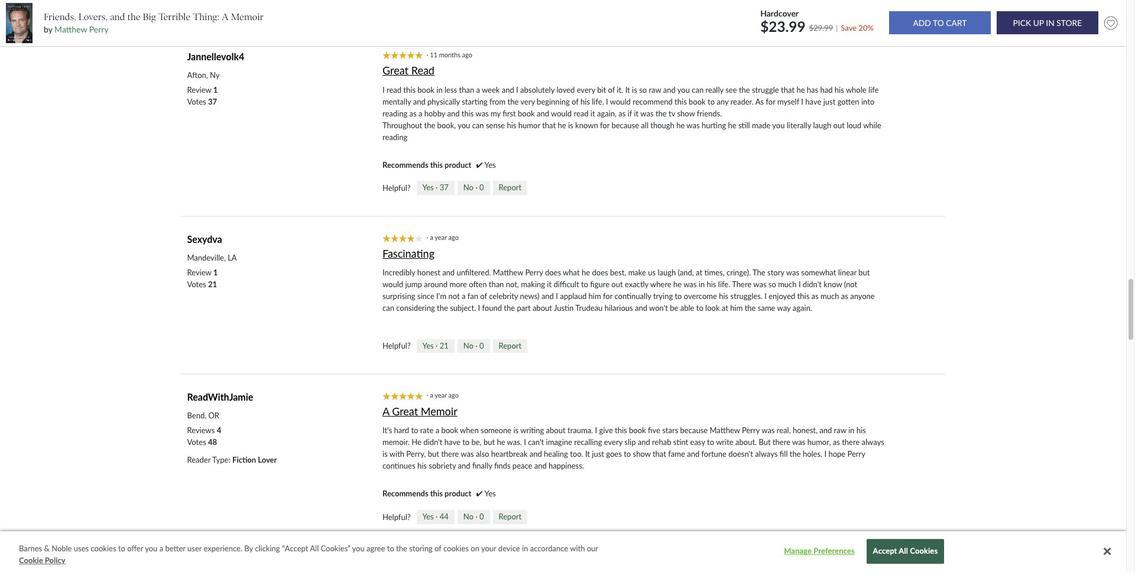 Task type: describe. For each thing, give the bounding box(es) containing it.
imagine
[[546, 438, 573, 447]]

to down the overcome
[[697, 304, 704, 313]]

writing
[[521, 426, 544, 436]]

book up physically
[[418, 85, 435, 95]]

0 vertical spatial reviews
[[230, 8, 265, 19]]

holes.
[[803, 450, 823, 459]]

0 vertical spatial great
[[383, 64, 409, 77]]

is left known
[[568, 121, 574, 130]]

as inside it's hard to rate a book when someone is writing about trauma. i give this book five stars because matthew perry was real, honest, and raw in his memoir. he didn't have to be, but he was. i can't imagine recalling every slip and rehab stint easy to write about. but there was humor, as there always is with perry, but there was also heartbreak and healing too. it just goes to show that fame and fortune doesn't always fill the holes. i hope perry continues his sobriety and finally finds peace and happiness.
[[833, 438, 840, 447]]

of left "it."
[[608, 85, 615, 95]]

for inside incredibly honest and unfiltered. matthew perry does what he does best, make us laugh (and, at times, cringe). the story was somewhat linear but would jump around more often than not, making it difficult to figure out exactly where he was in his life. there was so much i didn't know (not surprising since i'm not a fan of celebrity news) and i applaud him for continually trying to overcome his struggles. i enjoyed this as much as anyone can considering the subject. i found the part about justin trudeau hilarious and won't be able to look at him the same way again.
[[603, 292, 613, 301]]

incredibly
[[383, 268, 416, 278]]

2 horizontal spatial it
[[634, 109, 639, 118]]

this down the starting
[[462, 109, 474, 118]]

book up slip on the bottom right of page
[[629, 426, 646, 436]]

my
[[491, 109, 501, 118]]

user
[[188, 544, 202, 554]]

make
[[629, 268, 647, 278]]

it inside incredibly honest and unfiltered. matthew perry does what he does best, make us laugh (and, at times, cringe). the story was somewhat linear but would jump around more often than not, making it difficult to figure out exactly where he was in his life. there was so much i didn't know (not surprising since i'm not a fan of celebrity news) and i applaud him for continually trying to overcome his struggles. i enjoyed this as much as anyone can considering the subject. i found the part about justin trudeau hilarious and won't be able to look at him the same way again.
[[547, 280, 552, 289]]

he down '(and,'
[[674, 280, 682, 289]]

as left if
[[619, 109, 626, 118]]

cookies"
[[321, 544, 351, 554]]

report for read
[[499, 183, 522, 193]]

raw inside it's hard to rate a book when someone is writing about trauma. i give this book five stars because matthew perry was real, honest, and raw in his memoir. he didn't have to be, but he was. i can't imagine recalling every slip and rehab stint easy to write about. but there was humor, as there always is with perry, but there was also heartbreak and healing too. it just goes to show that fame and fortune doesn't always fill the holes. i hope perry continues his sobriety and finally finds peace and happiness.
[[834, 426, 847, 436]]

1 horizontal spatial can
[[472, 121, 484, 130]]

(and,
[[678, 268, 694, 278]]

subject.
[[450, 304, 476, 313]]

with inside barnes & noble uses cookies to offer you a better user experience. by clicking "accept all cookies" you agree to the storing of cookies on your device in accordance with our cookie policy
[[570, 544, 585, 554]]

this up mentally at top
[[404, 85, 416, 95]]

yes for fascinating
[[423, 341, 434, 351]]

just inside it's hard to rate a book when someone is writing about trauma. i give this book five stars because matthew perry was real, honest, and raw in his memoir. he didn't have to be, but he was. i can't imagine recalling every slip and rehab stint easy to write about. but there was humor, as there always is with perry, but there was also heartbreak and healing too. it just goes to show that fame and fortune doesn't always fill the holes. i hope perry continues his sobriety and finally finds peace and happiness.
[[592, 450, 605, 459]]

to left offer
[[118, 544, 125, 554]]

making
[[521, 280, 545, 289]]

yes · 37
[[423, 183, 449, 193]]

was down be,
[[461, 450, 474, 459]]

raw inside i read this book in less than a week and i absolutely loved every bit of it. it is so raw and you can really see the struggle that he has had his whole life mentally and physically starting from the very beginning of his life. i would recommend this book to any reader. as for myself i have just gotten into reading as a hobby and this was my first book and would read it again, as if it was the tv show friends. throughout the book, you can sense his humor that he is known for because all though he was hurting he still made you literally laugh out loud while reading
[[649, 85, 662, 95]]

offer
[[127, 544, 143, 554]]

his down "perry,"
[[418, 462, 427, 471]]

all
[[641, 121, 649, 130]]

had
[[821, 85, 833, 95]]

memoir inside friends, lovers, and the big terrible thing: a memoir by matthew perry
[[231, 11, 264, 22]]

1 vertical spatial great
[[392, 405, 418, 418]]

you right made
[[773, 121, 785, 130]]

· 11 months ago
[[427, 51, 476, 58]]

since
[[418, 292, 435, 301]]

he right the what
[[582, 268, 590, 278]]

i left absolutely
[[516, 85, 519, 95]]

fascinating
[[383, 247, 435, 260]]

slip
[[625, 438, 636, 447]]

1 vertical spatial that
[[543, 121, 556, 130]]

so inside i read this book in less than a week and i absolutely loved every bit of it. it is so raw and you can really see the struggle that he has had his whole life mentally and physically starting from the very beginning of his life. i would recommend this book to any reader. as for myself i have just gotten into reading as a hobby and this was my first book and would read it again, as if it was the tv show friends. throughout the book, you can sense his humor that he is known for because all though he was hurting he still made you literally laugh out loud while reading
[[640, 85, 647, 95]]

of inside incredibly honest and unfiltered. matthew perry does what he does best, make us laugh (and, at times, cringe). the story was somewhat linear but would jump around more often than not, making it difficult to figure out exactly where he was in his life. there was so much i didn't know (not surprising since i'm not a fan of celebrity news) and i applaud him for continually trying to overcome his struggles. i enjoyed this as much as anyone can considering the subject. i found the part about justin trudeau hilarious and won't be able to look at him the same way again.
[[480, 292, 487, 301]]

recommend
[[633, 97, 673, 106]]

can't
[[528, 438, 544, 447]]

to down slip on the bottom right of page
[[624, 450, 631, 459]]

with inside it's hard to rate a book when someone is writing about trauma. i give this book five stars because matthew perry was real, honest, and raw in his memoir. he didn't have to be, but he was. i can't imagine recalling every slip and rehab stint easy to write about. but there was humor, as there always is with perry, but there was also heartbreak and healing too. it just goes to show that fame and fortune doesn't always fill the holes. i hope perry continues his sobriety and finally finds peace and happiness.
[[390, 450, 405, 459]]

absolutely
[[521, 85, 555, 95]]

easy
[[691, 438, 706, 447]]

0 horizontal spatial there
[[441, 450, 459, 459]]

review for great read
[[187, 85, 211, 95]]

because inside it's hard to rate a book when someone is writing about trauma. i give this book five stars because matthew perry was real, honest, and raw in his memoir. he didn't have to be, but he was. i can't imagine recalling every slip and rehab stint easy to write about. but there was humor, as there always is with perry, but there was also heartbreak and healing too. it just goes to show that fame and fortune doesn't always fill the holes. i hope perry continues his sobriety and finally finds peace and happiness.
[[681, 426, 708, 436]]

jannellevolk4 button
[[187, 51, 244, 62]]

matthew inside friends, lovers, and the big terrible thing: a memoir by matthew perry
[[54, 24, 87, 34]]

the inside barnes & noble uses cookies to offer you a better user experience. by clicking "accept all cookies" you agree to the storing of cookies on your device in accordance with our cookie policy
[[396, 544, 408, 554]]

accept
[[873, 547, 898, 556]]

4
[[217, 426, 221, 436]]

noble
[[52, 544, 72, 554]]

too.
[[570, 450, 584, 459]]

2 vertical spatial read
[[574, 109, 589, 118]]

a up fascinating
[[430, 234, 433, 241]]

matthew inside incredibly honest and unfiltered. matthew perry does what he does best, make us laugh (and, at times, cringe). the story was somewhat linear but would jump around more often than not, making it difficult to figure out exactly where he was in his life. there was so much i didn't know (not surprising since i'm not a fan of celebrity news) and i applaud him for continually trying to overcome his struggles. i enjoyed this as much as anyone can considering the subject. i found the part about justin trudeau hilarious and won't be able to look at him the same way again.
[[493, 268, 524, 278]]

story
[[768, 268, 785, 278]]

2 does from the left
[[592, 268, 608, 278]]

is down the memoir.
[[383, 450, 388, 459]]

terrible
[[159, 11, 191, 22]]

0 vertical spatial for
[[766, 97, 776, 106]]

his up look
[[719, 292, 729, 301]]

content helpfulness group for read
[[383, 181, 528, 195]]

as down (not at the right of page
[[842, 292, 849, 301]]

to up be
[[675, 292, 682, 301]]

0 horizontal spatial him
[[589, 292, 601, 301]]

literally
[[787, 121, 812, 130]]

in inside it's hard to rate a book when someone is writing about trauma. i give this book five stars because matthew perry was real, honest, and raw in his memoir. he didn't have to be, but he was. i can't imagine recalling every slip and rehab stint easy to write about. but there was humor, as there always is with perry, but there was also heartbreak and healing too. it just goes to show that fame and fortune doesn't always fill the holes. i hope perry continues his sobriety and finally finds peace and happiness.
[[849, 426, 855, 436]]

accept all cookies
[[873, 547, 938, 556]]

you left the agree
[[352, 544, 365, 554]]

made
[[752, 121, 771, 130]]

times,
[[705, 268, 725, 278]]

experience.
[[204, 544, 243, 554]]

no for great
[[464, 512, 474, 522]]

a inside incredibly honest and unfiltered. matthew perry does what he does best, make us laugh (and, at times, cringe). the story was somewhat linear but would jump around more often than not, making it difficult to figure out exactly where he was in his life. there was so much i didn't know (not surprising since i'm not a fan of celebrity news) and i applaud him for continually trying to overcome his struggles. i enjoyed this as much as anyone can considering the subject. i found the part about justin trudeau hilarious and won't be able to look at him the same way again.
[[462, 292, 466, 301]]

his down first
[[507, 121, 517, 130]]

uses
[[74, 544, 89, 554]]

list for a
[[187, 425, 221, 449]]

sexydva
[[187, 234, 222, 245]]

1 vertical spatial much
[[821, 292, 840, 301]]

out inside i read this book in less than a week and i absolutely loved every bit of it. it is so raw and you can really see the struggle that he has had his whole life mentally and physically starting from the very beginning of his life. i would recommend this book to any reader. as for myself i have just gotten into reading as a hobby and this was my first book and would read it again, as if it was the tv show friends. throughout the book, you can sense his humor that he is known for because all though he was hurting he still made you literally laugh out loud while reading
[[834, 121, 845, 130]]

the left "tv"
[[656, 109, 667, 118]]

in inside incredibly honest and unfiltered. matthew perry does what he does best, make us laugh (and, at times, cringe). the story was somewhat linear but would jump around more often than not, making it difficult to figure out exactly where he was in his life. there was so much i didn't know (not surprising since i'm not a fan of celebrity news) and i applaud him for continually trying to overcome his struggles. i enjoyed this as much as anyone can considering the subject. i found the part about justin trudeau hilarious and won't be able to look at him the same way again.
[[699, 280, 705, 289]]

was down friends.
[[687, 121, 700, 130]]

✔ for great read
[[477, 160, 483, 170]]

the up "reader."
[[739, 85, 750, 95]]

know
[[824, 280, 843, 289]]

1 vertical spatial him
[[731, 304, 743, 313]]

was down the
[[754, 280, 767, 289]]

mandeville,
[[187, 253, 226, 263]]

1 vertical spatial but
[[484, 438, 495, 447]]

the down celebrity
[[504, 304, 515, 313]]

recommends this product ✔ yes for great read
[[383, 160, 496, 170]]

of left 24
[[206, 8, 215, 19]]

figure
[[591, 280, 610, 289]]

and up book,
[[447, 109, 460, 118]]

stars
[[663, 426, 679, 436]]

24
[[217, 8, 228, 19]]

1 horizontal spatial there
[[773, 438, 791, 447]]

1 vertical spatial would
[[551, 109, 572, 118]]

1 for great read
[[213, 85, 218, 95]]

i up justin
[[556, 292, 558, 301]]

votes for fascinating
[[187, 280, 206, 289]]

he left known
[[558, 121, 567, 130]]

sobriety
[[429, 462, 456, 471]]

perry inside incredibly honest and unfiltered. matthew perry does what he does best, make us laugh (and, at times, cringe). the story was somewhat linear but would jump around more often than not, making it difficult to figure out exactly where he was in his life. there was so much i didn't know (not surprising since i'm not a fan of celebrity news) and i applaud him for continually trying to overcome his struggles. i enjoyed this as much as anyone can considering the subject. i found the part about justin trudeau hilarious and won't be able to look at him the same way again.
[[526, 268, 543, 278]]

by
[[44, 24, 52, 34]]

2 reading from the top
[[383, 132, 408, 142]]

as
[[756, 97, 764, 106]]

lovers,
[[79, 11, 108, 22]]

part
[[517, 304, 531, 313]]

was up 'but'
[[762, 426, 775, 436]]

but
[[759, 438, 771, 447]]

beginning
[[537, 97, 570, 106]]

is right "it."
[[632, 85, 638, 95]]

and up more
[[443, 268, 455, 278]]

didn't inside incredibly honest and unfiltered. matthew perry does what he does best, make us laugh (and, at times, cringe). the story was somewhat linear but would jump around more often than not, making it difficult to figure out exactly where he was in his life. there was so much i didn't know (not surprising since i'm not a fan of celebrity news) and i applaud him for continually trying to overcome his struggles. i enjoyed this as much as anyone can considering the subject. i found the part about justin trudeau hilarious and won't be able to look at him the same way again.
[[803, 280, 822, 289]]

you right book,
[[458, 121, 470, 130]]

book,
[[438, 121, 456, 130]]

0 vertical spatial much
[[779, 280, 797, 289]]

the inside it's hard to rate a book when someone is writing about trauma. i give this book five stars because matthew perry was real, honest, and raw in his memoir. he didn't have to be, but he was. i can't imagine recalling every slip and rehab stint easy to write about. but there was humor, as there always is with perry, but there was also heartbreak and healing too. it just goes to show that fame and fortune doesn't always fill the holes. i hope perry continues his sobriety and finally finds peace and happiness.
[[790, 450, 801, 459]]

0 horizontal spatial but
[[428, 450, 439, 459]]

he
[[412, 438, 422, 447]]

bit
[[598, 85, 606, 95]]

see
[[726, 85, 737, 95]]

perry right hope
[[848, 450, 866, 459]]

i right was.
[[524, 438, 526, 447]]

out inside incredibly honest and unfiltered. matthew perry does what he does best, make us laugh (and, at times, cringe). the story was somewhat linear but would jump around more often than not, making it difficult to figure out exactly where he was in his life. there was so much i didn't know (not surprising since i'm not a fan of celebrity news) and i applaud him for continually trying to overcome his struggles. i enjoyed this as much as anyone can considering the subject. i found the part about justin trudeau hilarious and won't be able to look at him the same way again.
[[612, 280, 623, 289]]

"accept
[[282, 544, 308, 554]]

votes for great read
[[187, 97, 206, 106]]

bend,
[[187, 411, 207, 421]]

loved
[[557, 85, 575, 95]]

or
[[208, 411, 219, 421]]

hope
[[829, 450, 846, 459]]

life. inside i read this book in less than a week and i absolutely loved every bit of it. it is so raw and you can really see the struggle that he has had his whole life mentally and physically starting from the very beginning of his life. i would recommend this book to any reader. as for myself i have just gotten into reading as a hobby and this was my first book and would read it again, as if it was the tv show friends. throughout the book, you can sense his humor that he is known for because all though he was hurting he still made you literally laugh out loud while reading
[[592, 97, 604, 106]]

to up fortune at the bottom of the page
[[708, 438, 715, 447]]

and down continually
[[635, 304, 648, 313]]

didn't inside it's hard to rate a book when someone is writing about trauma. i give this book five stars because matthew perry was real, honest, and raw in his memoir. he didn't have to be, but he was. i can't imagine recalling every slip and rehab stint easy to write about. but there was humor, as there always is with perry, but there was also heartbreak and healing too. it just goes to show that fame and fortune doesn't always fill the holes. i hope perry continues his sobriety and finally finds peace and happiness.
[[424, 438, 443, 447]]

his down times,
[[707, 280, 717, 289]]

reader
[[187, 456, 211, 465]]

this up "tv"
[[675, 97, 687, 106]]

1 vertical spatial 21
[[440, 341, 449, 351]]

if
[[628, 109, 632, 118]]

to right the agree
[[387, 544, 394, 554]]

he inside it's hard to rate a book when someone is writing about trauma. i give this book five stars because matthew perry was real, honest, and raw in his memoir. he didn't have to be, but he was. i can't imagine recalling every slip and rehab stint easy to write about. but there was humor, as there always is with perry, but there was also heartbreak and healing too. it just goes to show that fame and fortune doesn't always fill the holes. i hope perry continues his sobriety and finally finds peace and happiness.
[[497, 438, 505, 447]]

friends,
[[44, 11, 76, 22]]

was left my
[[476, 109, 489, 118]]

content helpfulness group for great
[[383, 510, 528, 525]]

every inside i read this book in less than a week and i absolutely loved every bit of it. it is so raw and you can really see the struggle that he has had his whole life mentally and physically starting from the very beginning of his life. i would recommend this book to any reader. as for myself i have just gotten into reading as a hobby and this was my first book and would read it again, as if it was the tv show friends. throughout the book, you can sense his humor that he is known for because all though he was hurting he still made you literally laugh out loud while reading
[[577, 85, 596, 95]]

i left found
[[478, 304, 480, 313]]

ago for a great memoir
[[449, 392, 459, 400]]

&
[[44, 544, 50, 554]]

to inside i read this book in less than a week and i absolutely loved every bit of it. it is so raw and you can really see the struggle that he has had his whole life mentally and physically starting from the very beginning of his life. i would recommend this book to any reader. as for myself i have just gotten into reading as a hobby and this was my first book and would read it again, as if it was the tv show friends. throughout the book, you can sense his humor that he is known for because all though he was hurting he still made you literally laugh out loud while reading
[[708, 97, 715, 106]]

preferences
[[814, 547, 855, 556]]

somewhat
[[802, 268, 837, 278]]

1 vertical spatial always
[[756, 450, 778, 459]]

perry up about.
[[742, 426, 760, 436]]

doesn't
[[729, 450, 754, 459]]

finally
[[473, 462, 493, 471]]

1 vertical spatial for
[[600, 121, 610, 130]]

i up same
[[765, 292, 767, 301]]

1 vertical spatial a
[[383, 405, 390, 418]]

struggle
[[752, 85, 779, 95]]

and down 'beginning'
[[537, 109, 550, 118]]

recommends this product ✔ yes for a great memoir
[[383, 489, 496, 499]]

book left when
[[442, 426, 458, 436]]

reviews inside bend, or reviews 4 votes 48
[[187, 426, 215, 436]]

no · 0 for read
[[464, 183, 484, 193]]

read for great read
[[412, 64, 435, 77]]

1 vertical spatial 37
[[440, 183, 449, 193]]

hilarious
[[605, 304, 633, 313]]

votes inside bend, or reviews 4 votes 48
[[187, 438, 206, 447]]

1 horizontal spatial memoir
[[421, 405, 458, 418]]

the up first
[[508, 97, 519, 106]]

finds
[[494, 462, 511, 471]]

when
[[460, 426, 479, 436]]

book down very on the top left of the page
[[518, 109, 535, 118]]

was.
[[507, 438, 522, 447]]

you left the really
[[678, 85, 690, 95]]

his right honest,
[[857, 426, 866, 436]]

and up from
[[502, 85, 515, 95]]

friends, lovers, and the big terrible thing: a memoir image
[[6, 3, 32, 43]]

around
[[424, 280, 448, 289]]

show inside it's hard to rate a book when someone is writing about trauma. i give this book five stars because matthew perry was real, honest, and raw in his memoir. he didn't have to be, but he was. i can't imagine recalling every slip and rehab stint easy to write about. but there was humor, as there always is with perry, but there was also heartbreak and healing too. it just goes to show that fame and fortune doesn't always fill the holes. i hope perry continues his sobriety and finally finds peace and happiness.
[[633, 450, 651, 459]]

was down honest,
[[793, 438, 806, 447]]

you right offer
[[145, 544, 158, 554]]

book up friends.
[[689, 97, 706, 106]]

lover
[[258, 456, 277, 465]]

was right story
[[787, 268, 800, 278]]

i left hope
[[825, 450, 827, 459]]

this up yes · 37
[[431, 160, 443, 170]]

manage preferences
[[785, 547, 855, 556]]

ny
[[210, 70, 220, 80]]

and up hobby
[[413, 97, 426, 106]]

2 0 from the top
[[480, 341, 484, 351]]

ago for fascinating
[[449, 234, 459, 241]]

this up yes · 44
[[431, 489, 443, 499]]

and up recommend
[[664, 85, 676, 95]]

the down struggles.
[[745, 304, 756, 313]]

and right slip on the bottom right of page
[[638, 438, 651, 447]]

he right the though
[[677, 121, 685, 130]]

perry,
[[407, 450, 426, 459]]

memoir.
[[383, 438, 410, 447]]

and down easy
[[687, 450, 700, 459]]

i'm
[[437, 292, 447, 301]]

and left 'finally'
[[458, 462, 471, 471]]

of down loved
[[572, 97, 579, 106]]

1–8
[[187, 8, 204, 19]]

add to wishlist image
[[1102, 13, 1121, 33]]

was up all
[[641, 109, 654, 118]]

though
[[651, 121, 675, 130]]

1 horizontal spatial it
[[591, 109, 595, 118]]

to up he
[[411, 426, 418, 436]]

sort by:
[[802, 8, 837, 19]]

i up mentally at top
[[383, 85, 385, 95]]

review for fascinating
[[187, 268, 211, 278]]

0 for great
[[480, 512, 484, 522]]

barnes & noble uses cookies to offer you a better user experience. by clicking "accept all cookies" you agree to the storing of cookies on your device in accordance with our cookie policy
[[19, 544, 599, 565]]

applaud
[[560, 292, 587, 301]]



Task type: locate. For each thing, give the bounding box(es) containing it.
1
[[213, 85, 218, 95], [213, 268, 218, 278]]

0 vertical spatial him
[[589, 292, 601, 301]]

recalling
[[575, 438, 602, 447]]

1 votes from the top
[[187, 97, 206, 106]]

1 review from the top
[[187, 85, 211, 95]]

1 vertical spatial list
[[187, 267, 218, 291]]

0 horizontal spatial out
[[612, 280, 623, 289]]

didn't down rate at bottom left
[[424, 438, 443, 447]]

1 vertical spatial it
[[586, 450, 590, 459]]

matthew down friends,
[[54, 24, 87, 34]]

and right peace
[[535, 462, 547, 471]]

reader.
[[731, 97, 754, 106]]

there up fill
[[773, 438, 791, 447]]

0 horizontal spatial much
[[779, 280, 797, 289]]

2 horizontal spatial can
[[692, 85, 704, 95]]

would down incredibly
[[383, 280, 403, 289]]

and right lovers,
[[110, 11, 125, 22]]

a left hobby
[[419, 109, 423, 118]]

life. inside incredibly honest and unfiltered. matthew perry does what he does best, make us laugh (and, at times, cringe). the story was somewhat linear but would jump around more often than not, making it difficult to figure out exactly where he was in his life. there was so much i didn't know (not surprising since i'm not a fan of celebrity news) and i applaud him for continually trying to overcome his struggles. i enjoyed this as much as anyone can considering the subject. i found the part about justin trudeau hilarious and won't be able to look at him the same way again.
[[719, 280, 731, 289]]

0 horizontal spatial with
[[390, 450, 405, 459]]

just
[[824, 97, 836, 106], [592, 450, 605, 459]]

cringe).
[[727, 268, 751, 278]]

1 vertical spatial can
[[472, 121, 484, 130]]

0 horizontal spatial all
[[310, 544, 319, 554]]

✔
[[477, 160, 483, 170], [477, 489, 483, 499]]

1 vertical spatial helpful?
[[383, 342, 411, 351]]

show inside i read this book in less than a week and i absolutely loved every bit of it. it is so raw and you can really see the struggle that he has had his whole life mentally and physically starting from the very beginning of his life. i would recommend this book to any reader. as for myself i have just gotten into reading as a hobby and this was my first book and would read it again, as if it was the tv show friends. throughout the book, you can sense his humor that he is known for because all though he was hurting he still made you literally laugh out loud while reading
[[678, 109, 695, 118]]

1 vertical spatial than
[[489, 280, 504, 289]]

1 ✔ from the top
[[477, 160, 483, 170]]

known
[[576, 121, 598, 130]]

because inside i read this book in less than a week and i absolutely loved every bit of it. it is so raw and you can really see the struggle that he has had his whole life mentally and physically starting from the very beginning of his life. i would recommend this book to any reader. as for myself i have just gotten into reading as a hobby and this was my first book and would read it again, as if it was the tv show friends. throughout the book, you can sense his humor that he is known for because all though he was hurting he still made you literally laugh out loud while reading
[[612, 121, 639, 130]]

3 content helpfulness group from the top
[[383, 510, 528, 525]]

honest,
[[793, 426, 818, 436]]

more
[[450, 280, 467, 289]]

a inside it's hard to rate a book when someone is writing about trauma. i give this book five stars because matthew perry was real, honest, and raw in his memoir. he didn't have to be, but he was. i can't imagine recalling every slip and rehab stint easy to write about. but there was humor, as there always is with perry, but there was also heartbreak and healing too. it just goes to show that fame and fortune doesn't always fill the holes. i hope perry continues his sobriety and finally finds peace and happiness.
[[436, 426, 440, 436]]

less
[[445, 85, 457, 95]]

about
[[533, 304, 552, 313], [546, 426, 566, 436]]

perry inside friends, lovers, and the big terrible thing: a memoir by matthew perry
[[89, 24, 109, 34]]

all inside button
[[899, 547, 909, 556]]

incredibly honest and unfiltered. matthew perry does what he does best, make us laugh (and, at times, cringe). the story was somewhat linear but would jump around more often than not, making it difficult to figure out exactly where he was in his life. there was so much i didn't know (not surprising since i'm not a fan of celebrity news) and i applaud him for continually trying to overcome his struggles. i enjoyed this as much as anyone can considering the subject. i found the part about justin trudeau hilarious and won't be able to look at him the same way again.
[[383, 268, 875, 313]]

1 product from the top
[[445, 160, 472, 170]]

memoir
[[231, 11, 264, 22], [421, 405, 458, 418]]

it inside i read this book in less than a week and i absolutely loved every bit of it. it is so raw and you can really see the struggle that he has had his whole life mentally and physically starting from the very beginning of his life. i would recommend this book to any reader. as for myself i have just gotten into reading as a hobby and this was my first book and would read it again, as if it was the tv show friends. throughout the book, you can sense his humor that he is known for because all though he was hurting he still made you literally laugh out loud while reading
[[626, 85, 630, 95]]

0 horizontal spatial just
[[592, 450, 605, 459]]

just inside i read this book in less than a week and i absolutely loved every bit of it. it is so raw and you can really see the struggle that he has had his whole life mentally and physically starting from the very beginning of his life. i would recommend this book to any reader. as for myself i have just gotten into reading as a hobby and this was my first book and would read it again, as if it was the tv show friends. throughout the book, you can sense his humor that he is known for because all though he was hurting he still made you literally laugh out loud while reading
[[824, 97, 836, 106]]

have inside i read this book in less than a week and i absolutely loved every bit of it. it is so raw and you can really see the struggle that he has had his whole life mentally and physically starting from the very beginning of his life. i would recommend this book to any reader. as for myself i have just gotten into reading as a hobby and this was my first book and would read it again, as if it was the tv show friends. throughout the book, you can sense his humor that he is known for because all though he was hurting he still made you literally laugh out loud while reading
[[806, 97, 822, 106]]

be,
[[472, 438, 482, 447]]

1 vertical spatial have
[[445, 438, 461, 447]]

1 year from the top
[[435, 234, 447, 241]]

privacy alert dialog
[[0, 532, 1127, 573]]

1 down mandeville,
[[213, 268, 218, 278]]

1 vertical spatial show
[[633, 450, 651, 459]]

really
[[706, 85, 724, 95]]

that right humor
[[543, 121, 556, 130]]

does up difficult
[[545, 268, 561, 278]]

in right device
[[522, 544, 528, 554]]

the
[[753, 268, 766, 278]]

he left still
[[728, 121, 737, 130]]

anyone
[[851, 292, 875, 301]]

0 horizontal spatial read
[[387, 85, 402, 95]]

2 vertical spatial no · 0
[[464, 512, 484, 522]]

this inside it's hard to rate a book when someone is writing about trauma. i give this book five stars because matthew perry was real, honest, and raw in his memoir. he didn't have to be, but he was. i can't imagine recalling every slip and rehab stint easy to write about. but there was humor, as there always is with perry, but there was also heartbreak and healing too. it just goes to show that fame and fortune doesn't always fill the holes. i hope perry continues his sobriety and finally finds peace and happiness.
[[615, 426, 627, 436]]

matthew
[[54, 24, 87, 34], [493, 268, 524, 278], [710, 426, 740, 436]]

while
[[864, 121, 882, 130]]

life. down times,
[[719, 280, 731, 289]]

a right thing: on the top
[[222, 11, 229, 22]]

1 cookies from the left
[[91, 544, 116, 554]]

than inside incredibly honest and unfiltered. matthew perry does what he does best, make us laugh (and, at times, cringe). the story was somewhat linear but would jump around more often than not, making it difficult to figure out exactly where he was in his life. there was so much i didn't know (not surprising since i'm not a fan of celebrity news) and i applaud him for continually trying to overcome his struggles. i enjoyed this as much as anyone can considering the subject. i found the part about justin trudeau hilarious and won't be able to look at him the same way again.
[[489, 280, 504, 289]]

0 vertical spatial report
[[499, 183, 522, 193]]

2 vertical spatial but
[[428, 450, 439, 459]]

always right humor,
[[862, 438, 885, 447]]

0 vertical spatial have
[[806, 97, 822, 106]]

surprising
[[383, 292, 416, 301]]

afton, ny review 1 votes 37
[[187, 70, 220, 106]]

but inside incredibly honest and unfiltered. matthew perry does what he does best, make us laugh (and, at times, cringe). the story was somewhat linear but would jump around more often than not, making it difficult to figure out exactly where he was in his life. there was so much i didn't know (not surprising since i'm not a fan of celebrity news) and i applaud him for continually trying to overcome his struggles. i enjoyed this as much as anyone can considering the subject. i found the part about justin trudeau hilarious and won't be able to look at him the same way again.
[[859, 268, 870, 278]]

0 horizontal spatial every
[[577, 85, 596, 95]]

1 vertical spatial review
[[187, 268, 211, 278]]

year
[[435, 234, 447, 241], [435, 392, 447, 400]]

overcome
[[684, 292, 717, 301]]

1 vertical spatial memoir
[[421, 405, 458, 418]]

2 product from the top
[[445, 489, 472, 499]]

2 vertical spatial can
[[383, 304, 395, 313]]

list for great
[[187, 84, 218, 108]]

1–8 of 24 reviews alert
[[187, 8, 269, 19]]

2 recommends from the top
[[383, 489, 429, 499]]

the
[[127, 11, 141, 22], [739, 85, 750, 95], [508, 97, 519, 106], [656, 109, 667, 118], [424, 121, 436, 130], [437, 304, 448, 313], [504, 304, 515, 313], [745, 304, 756, 313], [790, 450, 801, 459], [396, 544, 408, 554]]

cookie policy link
[[19, 555, 65, 567]]

1 recommends from the top
[[383, 160, 429, 170]]

2 · a year ago from the top
[[427, 392, 462, 400]]

recommends up yes · 37
[[383, 160, 429, 170]]

1 vertical spatial product
[[445, 489, 472, 499]]

2 list from the top
[[187, 267, 218, 291]]

· a year ago for fascinating
[[427, 234, 462, 241]]

1 horizontal spatial always
[[862, 438, 885, 447]]

i
[[383, 85, 385, 95], [516, 85, 519, 95], [606, 97, 609, 106], [802, 97, 804, 106], [799, 280, 801, 289], [556, 292, 558, 301], [765, 292, 767, 301], [478, 304, 480, 313], [595, 426, 598, 436], [524, 438, 526, 447], [825, 450, 827, 459]]

no · 0 right 'yes · 21'
[[464, 341, 484, 351]]

so inside incredibly honest and unfiltered. matthew perry does what he does best, make us laugh (and, at times, cringe). the story was somewhat linear but would jump around more often than not, making it difficult to figure out exactly where he was in his life. there was so much i didn't know (not surprising since i'm not a fan of celebrity news) and i applaud him for continually trying to overcome his struggles. i enjoyed this as much as anyone can considering the subject. i found the part about justin trudeau hilarious and won't be able to look at him the same way again.
[[769, 280, 777, 289]]

that inside it's hard to rate a book when someone is writing about trauma. i give this book five stars because matthew perry was real, honest, and raw in his memoir. he didn't have to be, but he was. i can't imagine recalling every slip and rehab stint easy to write about. but there was humor, as there always is with perry, but there was also heartbreak and healing too. it just goes to show that fame and fortune doesn't always fill the holes. i hope perry continues his sobriety and finally finds peace and happiness.
[[653, 450, 667, 459]]

1 horizontal spatial 37
[[440, 183, 449, 193]]

this inside incredibly honest and unfiltered. matthew perry does what he does best, make us laugh (and, at times, cringe). the story was somewhat linear but would jump around more often than not, making it difficult to figure out exactly where he was in his life. there was so much i didn't know (not surprising since i'm not a fan of celebrity news) and i applaud him for continually trying to overcome his struggles. i enjoyed this as much as anyone can considering the subject. i found the part about justin trudeau hilarious and won't be able to look at him the same way again.
[[798, 292, 810, 301]]

give
[[600, 426, 613, 436]]

helpful? for a
[[383, 513, 411, 522]]

1 inside afton, ny review 1 votes 37
[[213, 85, 218, 95]]

his up known
[[581, 97, 590, 106]]

i up again,
[[606, 97, 609, 106]]

review inside afton, ny review 1 votes 37
[[187, 85, 211, 95]]

3 votes from the top
[[187, 438, 206, 447]]

so up recommend
[[640, 85, 647, 95]]

about inside incredibly honest and unfiltered. matthew perry does what he does best, make us laugh (and, at times, cringe). the story was somewhat linear but would jump around more often than not, making it difficult to figure out exactly where he was in his life. there was so much i didn't know (not surprising since i'm not a fan of celebrity news) and i applaud him for continually trying to overcome his struggles. i enjoyed this as much as anyone can considering the subject. i found the part about justin trudeau hilarious and won't be able to look at him the same way again.
[[533, 304, 552, 313]]

every
[[577, 85, 596, 95], [604, 438, 623, 447]]

physically
[[428, 97, 460, 106]]

3 report from the top
[[499, 512, 522, 522]]

yes for a great memoir
[[423, 512, 434, 522]]

way
[[778, 304, 791, 313]]

1 list from the top
[[187, 84, 218, 108]]

the inside friends, lovers, and the big terrible thing: a memoir by matthew perry
[[127, 11, 141, 22]]

a inside friends, lovers, and the big terrible thing: a memoir by matthew perry
[[222, 11, 229, 22]]

0
[[480, 183, 484, 193], [480, 341, 484, 351], [480, 512, 484, 522]]

0 vertical spatial report button
[[493, 181, 528, 195]]

2 vertical spatial content helpfulness group
[[383, 510, 528, 525]]

0 for read
[[480, 183, 484, 193]]

1 helpful? from the top
[[383, 184, 411, 193]]

1 no · 0 from the top
[[464, 183, 484, 193]]

review inside the mandeville, la review 1 votes 21
[[187, 268, 211, 278]]

0 up your
[[480, 512, 484, 522]]

2 horizontal spatial would
[[610, 97, 631, 106]]

best,
[[610, 268, 627, 278]]

1 vertical spatial year
[[435, 392, 447, 400]]

0 vertical spatial laugh
[[814, 121, 832, 130]]

✔ for a great memoir
[[477, 489, 483, 499]]

helpful?
[[383, 184, 411, 193], [383, 342, 411, 351], [383, 513, 411, 522]]

0 vertical spatial with
[[390, 450, 405, 459]]

votes inside afton, ny review 1 votes 37
[[187, 97, 206, 106]]

1 vertical spatial every
[[604, 438, 623, 447]]

1 vertical spatial matthew
[[493, 268, 524, 278]]

all right the "accept
[[310, 544, 319, 554]]

2 horizontal spatial there
[[842, 438, 860, 447]]

3 0 from the top
[[480, 512, 484, 522]]

product for a great memoir
[[445, 489, 472, 499]]

would inside incredibly honest and unfiltered. matthew perry does what he does best, make us laugh (and, at times, cringe). the story was somewhat linear but would jump around more often than not, making it difficult to figure out exactly where he was in his life. there was so much i didn't know (not surprising since i'm not a fan of celebrity news) and i applaud him for continually trying to overcome his struggles. i enjoyed this as much as anyone can considering the subject. i found the part about justin trudeau hilarious and won't be able to look at him the same way again.
[[383, 280, 403, 289]]

ago up unfiltered.
[[449, 234, 459, 241]]

reader type: fiction lover
[[187, 456, 277, 465]]

always down 'but'
[[756, 450, 778, 459]]

2 vertical spatial for
[[603, 292, 613, 301]]

2 no · 0 from the top
[[464, 341, 484, 351]]

in
[[437, 85, 443, 95], [699, 280, 705, 289], [849, 426, 855, 436], [522, 544, 528, 554]]

it's
[[383, 426, 392, 436]]

than up celebrity
[[489, 280, 504, 289]]

humor
[[519, 121, 541, 130]]

reviews
[[230, 8, 265, 19], [187, 426, 215, 436]]

2 horizontal spatial read
[[574, 109, 589, 118]]

1 horizontal spatial laugh
[[814, 121, 832, 130]]

read up known
[[574, 109, 589, 118]]

2 cookies from the left
[[444, 544, 469, 554]]

he left has
[[797, 85, 805, 95]]

he down someone
[[497, 438, 505, 447]]

as
[[410, 109, 417, 118], [619, 109, 626, 118], [812, 292, 819, 301], [842, 292, 849, 301], [833, 438, 840, 447]]

1 · a year ago from the top
[[427, 234, 462, 241]]

all inside barnes & noble uses cookies to offer you a better user experience. by clicking "accept all cookies" you agree to the storing of cookies on your device in accordance with our cookie policy
[[310, 544, 319, 554]]

1 horizontal spatial matthew
[[493, 268, 524, 278]]

a up the starting
[[476, 85, 480, 95]]

because down if
[[612, 121, 639, 130]]

· a year ago for a great memoir
[[427, 392, 462, 400]]

0 right yes · 37
[[480, 183, 484, 193]]

no for read
[[464, 183, 474, 193]]

0 vertical spatial memoir
[[231, 11, 264, 22]]

bend, or reviews 4 votes 48
[[187, 411, 221, 447]]

still
[[739, 121, 750, 130]]

laugh inside incredibly honest and unfiltered. matthew perry does what he does best, make us laugh (and, at times, cringe). the story was somewhat linear but would jump around more often than not, making it difficult to figure out exactly where he was in his life. there was so much i didn't know (not surprising since i'm not a fan of celebrity news) and i applaud him for continually trying to overcome his struggles. i enjoyed this as much as anyone can considering the subject. i found the part about justin trudeau hilarious and won't be able to look at him the same way again.
[[658, 268, 676, 278]]

year up honest
[[435, 234, 447, 241]]

read up mentally at top
[[387, 85, 402, 95]]

2 1 from the top
[[213, 268, 218, 278]]

1 0 from the top
[[480, 183, 484, 193]]

all right accept
[[899, 547, 909, 556]]

i left give on the bottom
[[595, 426, 598, 436]]

list containing reviews
[[187, 425, 221, 449]]

0 vertical spatial just
[[824, 97, 836, 106]]

1 horizontal spatial because
[[681, 426, 708, 436]]

and down can't
[[530, 450, 542, 459]]

is up was.
[[514, 426, 519, 436]]

1 horizontal spatial does
[[592, 268, 608, 278]]

his right had
[[835, 85, 845, 95]]

2 vertical spatial report button
[[493, 511, 528, 524]]

3 helpful? from the top
[[383, 513, 411, 522]]

but
[[859, 268, 870, 278], [484, 438, 495, 447], [428, 450, 439, 459]]

also
[[476, 450, 489, 459]]

0 vertical spatial recommends
[[383, 160, 429, 170]]

1 recommends this product ✔ yes from the top
[[383, 160, 496, 170]]

content helpfulness group
[[383, 181, 528, 195], [383, 339, 528, 353], [383, 510, 528, 525]]

because up easy
[[681, 426, 708, 436]]

1 horizontal spatial so
[[769, 280, 777, 289]]

read for i read this book in less than a week and i absolutely loved every bit of it. it is so raw and you can really see the struggle that he has had his whole life mentally and physically starting from the very beginning of his life. i would recommend this book to any reader. as for myself i have just gotten into reading as a hobby and this was my first book and would read it again, as if it was the tv show friends. throughout the book, you can sense his humor that he is known for because all though he was hurting he still made you literally laugh out loud while reading
[[387, 85, 402, 95]]

no
[[464, 183, 474, 193], [464, 341, 474, 351], [464, 512, 474, 522]]

won't
[[650, 304, 668, 313]]

out left loud
[[834, 121, 845, 130]]

3 report button from the top
[[493, 511, 528, 524]]

device
[[499, 544, 520, 554]]

i up again.
[[799, 280, 801, 289]]

throughout
[[383, 121, 422, 130]]

year for fascinating
[[435, 234, 447, 241]]

for down again,
[[600, 121, 610, 130]]

have inside it's hard to rate a book when someone is writing about trauma. i give this book five stars because matthew perry was real, honest, and raw in his memoir. he didn't have to be, but he was. i can't imagine recalling every slip and rehab stint easy to write about. but there was humor, as there always is with perry, but there was also heartbreak and healing too. it just goes to show that fame and fortune doesn't always fill the holes. i hope perry continues his sobriety and finally finds peace and happiness.
[[445, 438, 461, 447]]

1 vertical spatial reading
[[383, 132, 408, 142]]

1 does from the left
[[545, 268, 561, 278]]

laugh right literally
[[814, 121, 832, 130]]

there up hope
[[842, 438, 860, 447]]

1 horizontal spatial it
[[626, 85, 630, 95]]

our
[[587, 544, 599, 554]]

the down i'm
[[437, 304, 448, 313]]

recommends down the continues
[[383, 489, 429, 499]]

stint
[[674, 438, 689, 447]]

0 horizontal spatial does
[[545, 268, 561, 278]]

in up the overcome
[[699, 280, 705, 289]]

votes left 48
[[187, 438, 206, 447]]

0 vertical spatial review
[[187, 85, 211, 95]]

recommends for great
[[383, 489, 429, 499]]

as up throughout
[[410, 109, 417, 118]]

0 horizontal spatial 37
[[208, 97, 217, 106]]

as up again.
[[812, 292, 819, 301]]

1 vertical spatial life.
[[719, 280, 731, 289]]

cookies left on
[[444, 544, 469, 554]]

about.
[[736, 438, 757, 447]]

every left bit
[[577, 85, 596, 95]]

0 horizontal spatial it
[[547, 280, 552, 289]]

and right news)
[[542, 292, 554, 301]]

0 vertical spatial because
[[612, 121, 639, 130]]

in inside i read this book in less than a week and i absolutely loved every bit of it. it is so raw and you can really see the struggle that he has had his whole life mentally and physically starting from the very beginning of his life. i would recommend this book to any reader. as for myself i have just gotten into reading as a hobby and this was my first book and would read it again, as if it was the tv show friends. throughout the book, you can sense his humor that he is known for because all though he was hurting he still made you literally laugh out loud while reading
[[437, 85, 443, 95]]

2 review from the top
[[187, 268, 211, 278]]

readwithjamie
[[187, 392, 253, 403]]

1 horizontal spatial but
[[484, 438, 495, 447]]

1 inside the mandeville, la review 1 votes 21
[[213, 268, 218, 278]]

2 ✔ from the top
[[477, 489, 483, 499]]

1 for fascinating
[[213, 268, 218, 278]]

every inside it's hard to rate a book when someone is writing about trauma. i give this book five stars because matthew perry was real, honest, and raw in his memoir. he didn't have to be, but he was. i can't imagine recalling every slip and rehab stint easy to write about. but there was humor, as there always is with perry, but there was also heartbreak and healing too. it just goes to show that fame and fortune doesn't always fill the holes. i hope perry continues his sobriety and finally finds peace and happiness.
[[604, 438, 623, 447]]

about inside it's hard to rate a book when someone is writing about trauma. i give this book five stars because matthew perry was real, honest, and raw in his memoir. he didn't have to be, but he was. i can't imagine recalling every slip and rehab stint easy to write about. but there was humor, as there always is with perry, but there was also heartbreak and healing too. it just goes to show that fame and fortune doesn't always fill the holes. i hope perry continues his sobriety and finally finds peace and happiness.
[[546, 426, 566, 436]]

0 horizontal spatial life.
[[592, 97, 604, 106]]

0 vertical spatial 1
[[213, 85, 218, 95]]

so
[[640, 85, 647, 95], [769, 280, 777, 289]]

list
[[187, 84, 218, 108], [187, 267, 218, 291], [187, 425, 221, 449]]

a up "a great memoir" in the left bottom of the page
[[430, 392, 433, 400]]

recommends for read
[[383, 160, 429, 170]]

heartbreak
[[491, 450, 528, 459]]

a
[[222, 11, 229, 22], [383, 405, 390, 418]]

1 vertical spatial 1
[[213, 268, 218, 278]]

3 no · 0 from the top
[[464, 512, 484, 522]]

2 report button from the top
[[493, 339, 528, 353]]

1 1 from the top
[[213, 85, 218, 95]]

to left figure
[[581, 280, 589, 289]]

0 vertical spatial would
[[610, 97, 631, 106]]

this up again.
[[798, 292, 810, 301]]

1 vertical spatial so
[[769, 280, 777, 289]]

0 vertical spatial 21
[[208, 280, 217, 289]]

ago right 'months'
[[462, 51, 473, 58]]

to left be,
[[463, 438, 470, 447]]

sense
[[486, 121, 505, 130]]

3 list from the top
[[187, 425, 221, 449]]

0 vertical spatial at
[[696, 268, 703, 278]]

and up humor,
[[820, 426, 832, 436]]

able
[[681, 304, 695, 313]]

21 inside the mandeville, la review 1 votes 21
[[208, 280, 217, 289]]

2 votes from the top
[[187, 280, 206, 289]]

report button for read
[[493, 181, 528, 195]]

healing
[[544, 450, 568, 459]]

2 vertical spatial votes
[[187, 438, 206, 447]]

1 vertical spatial read
[[387, 85, 402, 95]]

there up "sobriety" on the bottom left of the page
[[441, 450, 459, 459]]

not
[[449, 292, 460, 301]]

of
[[206, 8, 215, 19], [608, 85, 615, 95], [572, 97, 579, 106], [480, 292, 487, 301], [435, 544, 442, 554]]

report button for great
[[493, 511, 528, 524]]

a up 'it's'
[[383, 405, 390, 418]]

2 year from the top
[[435, 392, 447, 400]]

1 content helpfulness group from the top
[[383, 181, 528, 195]]

exactly
[[625, 280, 649, 289]]

of inside barnes & noble uses cookies to offer you a better user experience. by clicking "accept all cookies" you agree to the storing of cookies on your device in accordance with our cookie policy
[[435, 544, 442, 554]]

None submit
[[890, 12, 991, 35], [997, 12, 1099, 35], [890, 12, 991, 35], [997, 12, 1099, 35]]

it up known
[[591, 109, 595, 118]]

votes inside the mandeville, la review 1 votes 21
[[187, 280, 206, 289]]

for down figure
[[603, 292, 613, 301]]

just down had
[[824, 97, 836, 106]]

0 horizontal spatial can
[[383, 304, 395, 313]]

1 vertical spatial no
[[464, 341, 474, 351]]

0 vertical spatial no
[[464, 183, 474, 193]]

great up mentally at top
[[383, 64, 409, 77]]

1 horizontal spatial just
[[824, 97, 836, 106]]

11
[[430, 51, 438, 58]]

2 no from the top
[[464, 341, 474, 351]]

1 vertical spatial laugh
[[658, 268, 676, 278]]

no · 0 right "44" on the left bottom of page
[[464, 512, 484, 522]]

0 horizontal spatial matthew
[[54, 24, 87, 34]]

·
[[427, 51, 428, 58], [436, 183, 438, 193], [476, 183, 478, 193], [427, 234, 428, 241], [436, 341, 438, 351], [476, 341, 478, 351], [427, 392, 428, 400], [436, 512, 438, 522], [476, 512, 478, 522]]

0 horizontal spatial than
[[459, 85, 475, 95]]

2 content helpfulness group from the top
[[383, 339, 528, 353]]

it inside it's hard to rate a book when someone is writing about trauma. i give this book five stars because matthew perry was real, honest, and raw in his memoir. he didn't have to be, but he was. i can't imagine recalling every slip and rehab stint easy to write about. but there was humor, as there always is with perry, but there was also heartbreak and healing too. it just goes to show that fame and fortune doesn't always fill the holes. i hope perry continues his sobriety and finally finds peace and happiness.
[[586, 450, 590, 459]]

2 recommends this product ✔ yes from the top
[[383, 489, 496, 499]]

1 report button from the top
[[493, 181, 528, 195]]

1 horizontal spatial reviews
[[230, 8, 265, 19]]

0 vertical spatial it
[[626, 85, 630, 95]]

reading down mentally at top
[[383, 109, 408, 118]]

0 vertical spatial out
[[834, 121, 845, 130]]

fill
[[780, 450, 788, 459]]

humor,
[[808, 438, 831, 447]]

2 report from the top
[[499, 341, 522, 351]]

0 vertical spatial every
[[577, 85, 596, 95]]

1 vertical spatial recommends this product ✔ yes
[[383, 489, 496, 499]]

does
[[545, 268, 561, 278], [592, 268, 608, 278]]

1 horizontal spatial at
[[722, 304, 729, 313]]

3 no from the top
[[464, 512, 474, 522]]

than up the starting
[[459, 85, 475, 95]]

1 vertical spatial reviews
[[187, 426, 215, 436]]

laugh inside i read this book in less than a week and i absolutely loved every bit of it. it is so raw and you can really see the struggle that he has had his whole life mentally and physically starting from the very beginning of his life. i would recommend this book to any reader. as for myself i have just gotten into reading as a hobby and this was my first book and would read it again, as if it was the tv show friends. throughout the book, you can sense his humor that he is known for because all though he was hurting he still made you literally laugh out loud while reading
[[814, 121, 832, 130]]

someone
[[481, 426, 512, 436]]

a left fan on the left of the page
[[462, 292, 466, 301]]

us
[[648, 268, 656, 278]]

that down rehab
[[653, 450, 667, 459]]

0 horizontal spatial it
[[586, 450, 590, 459]]

difficult
[[554, 280, 579, 289]]

was down '(and,'
[[684, 280, 697, 289]]

at right '(and,'
[[696, 268, 703, 278]]

0 horizontal spatial laugh
[[658, 268, 676, 278]]

yes for great read
[[423, 183, 434, 193]]

1 no from the top
[[464, 183, 474, 193]]

can inside incredibly honest and unfiltered. matthew perry does what he does best, make us laugh (and, at times, cringe). the story was somewhat linear but would jump around more often than not, making it difficult to figure out exactly where he was in his life. there was so much i didn't know (not surprising since i'm not a fan of celebrity news) and i applaud him for continually trying to overcome his struggles. i enjoyed this as much as anyone can considering the subject. i found the part about justin trudeau hilarious and won't be able to look at him the same way again.
[[383, 304, 395, 313]]

recommends
[[383, 160, 429, 170], [383, 489, 429, 499]]

2 helpful? from the top
[[383, 342, 411, 351]]

celebrity
[[489, 292, 518, 301]]

37 inside afton, ny review 1 votes 37
[[208, 97, 217, 106]]

matthew inside it's hard to rate a book when someone is writing about trauma. i give this book five stars because matthew perry was real, honest, and raw in his memoir. he didn't have to be, but he was. i can't imagine recalling every slip and rehab stint easy to write about. but there was humor, as there always is with perry, but there was also heartbreak and healing too. it just goes to show that fame and fortune doesn't always fill the holes. i hope perry continues his sobriety and finally finds peace and happiness.
[[710, 426, 740, 436]]

0 vertical spatial about
[[533, 304, 552, 313]]

helpful? for great
[[383, 184, 411, 193]]

can down surprising
[[383, 304, 395, 313]]

from
[[490, 97, 506, 106]]

the down hobby
[[424, 121, 436, 130]]

i read this book in less than a week and i absolutely loved every bit of it. it is so raw and you can really see the struggle that he has had his whole life mentally and physically starting from the very beginning of his life. i would recommend this book to any reader. as for myself i have just gotten into reading as a hobby and this was my first book and would read it again, as if it was the tv show friends. throughout the book, you can sense his humor that he is known for because all though he was hurting he still made you literally laugh out loud while reading
[[383, 85, 882, 142]]

2 vertical spatial report
[[499, 512, 522, 522]]

i right myself at the right top of page
[[802, 97, 804, 106]]

1 horizontal spatial have
[[806, 97, 822, 106]]

than inside i read this book in less than a week and i absolutely loved every bit of it. it is so raw and you can really see the struggle that he has had his whole life mentally and physically starting from the very beginning of his life. i would recommend this book to any reader. as for myself i have just gotten into reading as a hobby and this was my first book and would read it again, as if it was the tv show friends. throughout the book, you can sense his humor that he is known for because all though he was hurting he still made you literally laugh out loud while reading
[[459, 85, 475, 95]]

matthew up not,
[[493, 268, 524, 278]]

report button
[[493, 181, 528, 195], [493, 339, 528, 353], [493, 511, 528, 524]]

0 horizontal spatial always
[[756, 450, 778, 459]]

product for great read
[[445, 160, 472, 170]]

no · 0 for great
[[464, 512, 484, 522]]

and inside friends, lovers, and the big terrible thing: a memoir by matthew perry
[[110, 11, 125, 22]]

review down afton,
[[187, 85, 211, 95]]

it right if
[[634, 109, 639, 118]]

0 vertical spatial show
[[678, 109, 695, 118]]

0 horizontal spatial cookies
[[91, 544, 116, 554]]

reviews right 24
[[230, 8, 265, 19]]

2 horizontal spatial that
[[781, 85, 795, 95]]

as up hope
[[833, 438, 840, 447]]

votes down mandeville,
[[187, 280, 206, 289]]

in inside barnes & noble uses cookies to offer you a better user experience. by clicking "accept all cookies" you agree to the storing of cookies on your device in accordance with our cookie policy
[[522, 544, 528, 554]]

1 report from the top
[[499, 183, 522, 193]]

out down best,
[[612, 280, 623, 289]]

1 vertical spatial report button
[[493, 339, 528, 353]]

1 reading from the top
[[383, 109, 408, 118]]

year for a great memoir
[[435, 392, 447, 400]]

1 vertical spatial ago
[[449, 234, 459, 241]]

report for great
[[499, 512, 522, 522]]

ago for great read
[[462, 51, 473, 58]]

sexydva button
[[187, 234, 222, 245]]

1 horizontal spatial would
[[551, 109, 572, 118]]

him
[[589, 292, 601, 301], [731, 304, 743, 313]]

a inside barnes & noble uses cookies to offer you a better user experience. by clicking "accept all cookies" you agree to the storing of cookies on your device in accordance with our cookie policy
[[160, 544, 163, 554]]

accept all cookies button
[[867, 540, 945, 565]]

struggles.
[[731, 292, 763, 301]]

found
[[482, 304, 502, 313]]

0 vertical spatial product
[[445, 160, 472, 170]]



Task type: vqa. For each thing, say whether or not it's contained in the screenshot.
Surprising on the bottom of page
yes



